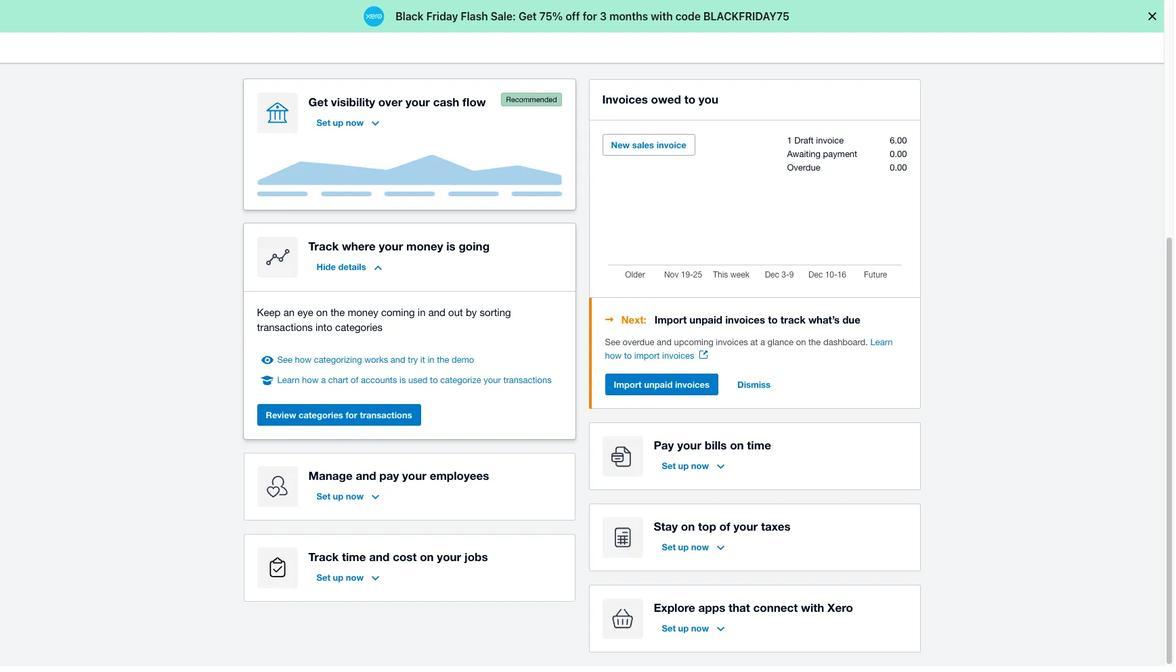 Task type: locate. For each thing, give the bounding box(es) containing it.
recommended icon image
[[501, 93, 562, 106]]

employees icon image
[[257, 467, 298, 507]]

1 horizontal spatial learn
[[871, 337, 893, 347]]

1 vertical spatial import
[[614, 379, 642, 390]]

how left chart
[[302, 375, 319, 385]]

opens in a new tab image
[[700, 351, 708, 359], [781, 351, 789, 359]]

0 vertical spatial learn
[[871, 337, 893, 347]]

set down get
[[317, 117, 331, 128]]

1 horizontal spatial unpaid
[[690, 313, 723, 326]]

banking preview line graph image
[[257, 155, 562, 196]]

keep
[[257, 307, 281, 318]]

opens in a new tab image inside panel body document
[[700, 351, 708, 359]]

dashboard.
[[824, 337, 869, 347]]

in
[[418, 307, 426, 318], [428, 355, 435, 365]]

set up now button down the pay your bills on time
[[654, 455, 733, 477]]

now down the pay your bills on time
[[692, 461, 710, 471]]

heading
[[605, 311, 908, 328]]

learn up review
[[277, 375, 300, 385]]

set up now for manage and pay your employees
[[317, 491, 364, 502]]

set up now button down explore
[[654, 618, 733, 639]]

0 vertical spatial transactions
[[257, 322, 313, 333]]

0 vertical spatial of
[[351, 375, 359, 385]]

0 horizontal spatial the
[[331, 307, 345, 318]]

and left 'out'
[[429, 307, 446, 318]]

how for to
[[605, 351, 622, 361]]

set up now button for pay your bills on time
[[654, 455, 733, 477]]

taxes
[[762, 519, 791, 534]]

set up now down the "track time and cost on your jobs"
[[317, 572, 364, 583]]

time left cost
[[342, 550, 366, 564]]

1 horizontal spatial the
[[437, 355, 450, 365]]

is left used
[[400, 375, 406, 385]]

up for track time and cost on your jobs
[[333, 572, 344, 583]]

how for categorizing
[[295, 355, 312, 365]]

1 vertical spatial of
[[720, 519, 731, 534]]

set up now down pay
[[662, 461, 710, 471]]

see down an
[[277, 355, 293, 365]]

projects icon image
[[257, 548, 298, 589]]

a right at
[[761, 337, 766, 347]]

awaiting
[[788, 149, 821, 159]]

learn for learn how to import invoices
[[871, 337, 893, 347]]

categories left for
[[299, 410, 343, 421]]

on up into
[[316, 307, 328, 318]]

set up now button down manage at the left
[[309, 486, 388, 507]]

and
[[429, 307, 446, 318], [657, 337, 672, 347], [391, 355, 406, 365], [356, 469, 376, 483], [369, 550, 390, 564]]

0 vertical spatial categories
[[335, 322, 383, 333]]

import unpaid invoices
[[614, 379, 710, 390]]

get visibility over your cash flow
[[309, 95, 486, 109]]

learn how a chart of accounts is used to categorize your transactions
[[277, 375, 552, 385]]

and up the import at the right of page
[[657, 337, 672, 347]]

0 vertical spatial in
[[418, 307, 426, 318]]

invoices owed to you
[[603, 92, 719, 106]]

track up hide
[[309, 239, 339, 253]]

see how categorizing works and try it in the demo link
[[277, 353, 475, 367]]

set for track time and cost on your jobs
[[317, 572, 331, 583]]

import inside heading
[[655, 313, 687, 326]]

1 vertical spatial learn
[[277, 375, 300, 385]]

import down the import at the right of page
[[614, 379, 642, 390]]

panel body document
[[605, 336, 908, 363]]

track right projects icon
[[309, 550, 339, 564]]

1 vertical spatial see
[[277, 355, 293, 365]]

the down what's
[[809, 337, 821, 347]]

demo
[[452, 355, 475, 365]]

cash
[[433, 95, 460, 109]]

invoices down opens in a new tab link
[[676, 379, 710, 390]]

1 horizontal spatial is
[[447, 239, 456, 253]]

import up upcoming
[[655, 313, 687, 326]]

2 vertical spatial transactions
[[360, 410, 412, 421]]

now
[[346, 117, 364, 128], [692, 461, 710, 471], [346, 491, 364, 502], [692, 542, 710, 553], [346, 572, 364, 583], [692, 623, 710, 634]]

1 horizontal spatial in
[[428, 355, 435, 365]]

1 vertical spatial track
[[309, 550, 339, 564]]

in for the
[[428, 355, 435, 365]]

up down visibility
[[333, 117, 344, 128]]

up for stay on top of your taxes
[[679, 542, 689, 553]]

on right glance
[[797, 337, 807, 347]]

1 horizontal spatial opens in a new tab image
[[781, 351, 789, 359]]

a left chart
[[321, 375, 326, 385]]

transactions right categorize
[[504, 375, 552, 385]]

import for import unpaid invoices to track what's due
[[655, 313, 687, 326]]

by
[[466, 307, 477, 318]]

learn how to import invoices
[[605, 337, 893, 361]]

1 vertical spatial unpaid
[[645, 379, 673, 390]]

in inside keep an eye on the money coming in and out by sorting transactions into categories
[[418, 307, 426, 318]]

see
[[605, 337, 621, 347], [277, 355, 293, 365]]

opens in a new tab image down glance
[[781, 351, 789, 359]]

hide details button
[[309, 256, 390, 278]]

money left "going"
[[407, 239, 443, 253]]

for
[[346, 410, 358, 421]]

now down manage at the left
[[346, 491, 364, 502]]

into
[[316, 322, 333, 333]]

now down visibility
[[346, 117, 364, 128]]

0 horizontal spatial opens in a new tab image
[[700, 351, 708, 359]]

in right it
[[428, 355, 435, 365]]

dialog
[[0, 0, 1175, 33]]

1 vertical spatial categories
[[299, 410, 343, 421]]

categories right into
[[335, 322, 383, 333]]

1 draft invoice
[[788, 135, 844, 145]]

2 0.00 link from the top
[[890, 162, 908, 173]]

up down explore
[[679, 623, 689, 634]]

works
[[365, 355, 388, 365]]

up down manage at the left
[[333, 491, 344, 502]]

0 horizontal spatial money
[[348, 307, 379, 318]]

new sales invoice
[[612, 139, 687, 150]]

now down top
[[692, 542, 710, 553]]

set down pay
[[662, 461, 676, 471]]

track for track time and cost on your jobs
[[309, 550, 339, 564]]

0.00 link for overdue
[[890, 162, 908, 173]]

your
[[406, 95, 430, 109], [379, 239, 403, 253], [484, 375, 501, 385], [678, 438, 702, 452], [403, 469, 427, 483], [734, 519, 758, 534], [437, 550, 462, 564]]

up
[[333, 117, 344, 128], [679, 461, 689, 471], [333, 491, 344, 502], [679, 542, 689, 553], [333, 572, 344, 583], [679, 623, 689, 634]]

set up now button for explore apps that connect with xero
[[654, 618, 733, 639]]

with
[[802, 601, 825, 615]]

track for track where your money is going
[[309, 239, 339, 253]]

set up now down stay at the right of the page
[[662, 542, 710, 553]]

how for a
[[302, 375, 319, 385]]

of
[[351, 375, 359, 385], [720, 519, 731, 534]]

0 vertical spatial a
[[761, 337, 766, 347]]

how inside learn how to import invoices
[[605, 351, 622, 361]]

unpaid
[[690, 313, 723, 326], [645, 379, 673, 390]]

transactions inside button
[[360, 410, 412, 421]]

in for and
[[418, 307, 426, 318]]

to right used
[[430, 375, 438, 385]]

a inside document
[[761, 337, 766, 347]]

0 horizontal spatial import
[[614, 379, 642, 390]]

categories inside keep an eye on the money coming in and out by sorting transactions into categories
[[335, 322, 383, 333]]

opens in a new tab image down upcoming
[[700, 351, 708, 359]]

in inside see how categorizing works and try it in the demo link
[[428, 355, 435, 365]]

see for see overdue and upcoming invoices at a glance on the dashboard.
[[605, 337, 621, 347]]

transactions right for
[[360, 410, 412, 421]]

review
[[266, 410, 296, 421]]

0 horizontal spatial invoice
[[657, 139, 687, 150]]

0.00 link for awaiting payment
[[890, 149, 908, 159]]

import
[[635, 351, 660, 361]]

your inside learn how a chart of accounts is used to categorize your transactions link
[[484, 375, 501, 385]]

set up now button for track time and cost on your jobs
[[309, 567, 388, 589]]

set up now for explore apps that connect with xero
[[662, 623, 710, 634]]

0 horizontal spatial in
[[418, 307, 426, 318]]

how left the import at the right of page
[[605, 351, 622, 361]]

import inside button
[[614, 379, 642, 390]]

set up now down manage at the left
[[317, 491, 364, 502]]

up right projects icon
[[333, 572, 344, 583]]

1 horizontal spatial money
[[407, 239, 443, 253]]

is
[[447, 239, 456, 253], [400, 375, 406, 385]]

2 opens in a new tab image from the left
[[781, 351, 789, 359]]

0 vertical spatial import
[[655, 313, 687, 326]]

now down apps
[[692, 623, 710, 634]]

import
[[655, 313, 687, 326], [614, 379, 642, 390]]

6.00
[[890, 135, 908, 145]]

upcoming
[[675, 337, 714, 347]]

the inside see how categorizing works and try it in the demo link
[[437, 355, 450, 365]]

set up now button for manage and pay your employees
[[309, 486, 388, 507]]

1 vertical spatial 0.00 link
[[890, 162, 908, 173]]

transactions
[[257, 322, 313, 333], [504, 375, 552, 385], [360, 410, 412, 421]]

set up now button down top
[[654, 536, 733, 558]]

1 vertical spatial transactions
[[504, 375, 552, 385]]

dismiss button
[[730, 374, 779, 395]]

the inside panel body document
[[809, 337, 821, 347]]

on inside panel body document
[[797, 337, 807, 347]]

0 vertical spatial unpaid
[[690, 313, 723, 326]]

1 vertical spatial 0.00
[[890, 162, 908, 173]]

how left 'categorizing'
[[295, 355, 312, 365]]

1 horizontal spatial transactions
[[360, 410, 412, 421]]

learn right dashboard.
[[871, 337, 893, 347]]

see inside panel body document
[[605, 337, 621, 347]]

overdue link
[[788, 162, 821, 173]]

categorizing
[[314, 355, 362, 365]]

set right projects icon
[[317, 572, 331, 583]]

in right coming
[[418, 307, 426, 318]]

0 horizontal spatial see
[[277, 355, 293, 365]]

time right bills
[[748, 438, 772, 452]]

1 track from the top
[[309, 239, 339, 253]]

transactions down an
[[257, 322, 313, 333]]

the left demo
[[437, 355, 450, 365]]

taxes icon image
[[603, 517, 643, 558]]

bills
[[705, 438, 727, 452]]

1 horizontal spatial a
[[761, 337, 766, 347]]

2 0.00 from the top
[[890, 162, 908, 173]]

set for manage and pay your employees
[[317, 491, 331, 502]]

invoice for 1 draft invoice
[[817, 135, 844, 145]]

up down the pay your bills on time
[[679, 461, 689, 471]]

2 vertical spatial the
[[437, 355, 450, 365]]

1 horizontal spatial invoice
[[817, 135, 844, 145]]

now down the "track time and cost on your jobs"
[[346, 572, 364, 583]]

0 horizontal spatial learn
[[277, 375, 300, 385]]

1 horizontal spatial time
[[748, 438, 772, 452]]

1 0.00 from the top
[[890, 149, 908, 159]]

set up now down visibility
[[317, 117, 364, 128]]

set down manage at the left
[[317, 491, 331, 502]]

1 horizontal spatial import
[[655, 313, 687, 326]]

stay
[[654, 519, 678, 534]]

import for import unpaid invoices
[[614, 379, 642, 390]]

0 vertical spatial track
[[309, 239, 339, 253]]

categories
[[335, 322, 383, 333], [299, 410, 343, 421]]

learn inside learn how to import invoices
[[871, 337, 893, 347]]

unpaid inside button
[[645, 379, 673, 390]]

money left coming
[[348, 307, 379, 318]]

1 vertical spatial money
[[348, 307, 379, 318]]

6.00 link
[[890, 135, 908, 145]]

0.00 link
[[890, 149, 908, 159], [890, 162, 908, 173]]

to down overdue
[[625, 351, 632, 361]]

track money icon image
[[257, 237, 298, 278]]

1 horizontal spatial see
[[605, 337, 621, 347]]

where
[[342, 239, 376, 253]]

time
[[748, 438, 772, 452], [342, 550, 366, 564]]

unpaid up upcoming
[[690, 313, 723, 326]]

set for pay your bills on time
[[662, 461, 676, 471]]

try
[[408, 355, 418, 365]]

2 track from the top
[[309, 550, 339, 564]]

set up now
[[317, 117, 364, 128], [662, 461, 710, 471], [317, 491, 364, 502], [662, 542, 710, 553], [317, 572, 364, 583], [662, 623, 710, 634]]

import unpaid invoices button
[[605, 374, 719, 395]]

and left pay
[[356, 469, 376, 483]]

set down explore
[[662, 623, 676, 634]]

categorize
[[441, 375, 482, 385]]

1 0.00 link from the top
[[890, 149, 908, 159]]

pay
[[654, 438, 674, 452]]

1
[[788, 135, 793, 145]]

0 horizontal spatial transactions
[[257, 322, 313, 333]]

0 vertical spatial the
[[331, 307, 345, 318]]

invoice right "sales"
[[657, 139, 687, 150]]

0 horizontal spatial is
[[400, 375, 406, 385]]

invoice up awaiting payment
[[817, 135, 844, 145]]

invoices
[[726, 313, 766, 326], [716, 337, 749, 347], [663, 351, 695, 361], [676, 379, 710, 390]]

invoices down upcoming
[[663, 351, 695, 361]]

1 vertical spatial a
[[321, 375, 326, 385]]

2 horizontal spatial transactions
[[504, 375, 552, 385]]

is left "going"
[[447, 239, 456, 253]]

0 vertical spatial see
[[605, 337, 621, 347]]

set up now button
[[309, 112, 388, 133], [654, 455, 733, 477], [309, 486, 388, 507], [654, 536, 733, 558], [309, 567, 388, 589], [654, 618, 733, 639]]

up down stay on top of your taxes on the right bottom
[[679, 542, 689, 553]]

set up now down explore
[[662, 623, 710, 634]]

unpaid down the import at the right of page
[[645, 379, 673, 390]]

invoice inside new sales invoice button
[[657, 139, 687, 150]]

hide
[[317, 261, 336, 272]]

the
[[331, 307, 345, 318], [809, 337, 821, 347], [437, 355, 450, 365]]

1 vertical spatial the
[[809, 337, 821, 347]]

apps
[[699, 601, 726, 615]]

going
[[459, 239, 490, 253]]

0 horizontal spatial unpaid
[[645, 379, 673, 390]]

invoices
[[603, 92, 648, 106]]

a
[[761, 337, 766, 347], [321, 375, 326, 385]]

track
[[781, 313, 806, 326]]

see left overdue
[[605, 337, 621, 347]]

on right cost
[[420, 550, 434, 564]]

how
[[605, 351, 622, 361], [295, 355, 312, 365], [302, 375, 319, 385]]

1 opens in a new tab image from the left
[[700, 351, 708, 359]]

1 vertical spatial is
[[400, 375, 406, 385]]

heading containing next:
[[605, 311, 908, 328]]

an
[[284, 307, 295, 318]]

of right chart
[[351, 375, 359, 385]]

of right top
[[720, 519, 731, 534]]

2 horizontal spatial the
[[809, 337, 821, 347]]

invoices inside learn how to import invoices
[[663, 351, 695, 361]]

1 vertical spatial in
[[428, 355, 435, 365]]

0 horizontal spatial time
[[342, 550, 366, 564]]

set down stay at the right of the page
[[662, 542, 676, 553]]

0.00
[[890, 149, 908, 159], [890, 162, 908, 173]]

0 vertical spatial 0.00 link
[[890, 149, 908, 159]]

0 vertical spatial time
[[748, 438, 772, 452]]

0 vertical spatial 0.00
[[890, 149, 908, 159]]

the up into
[[331, 307, 345, 318]]

coming
[[381, 307, 415, 318]]

0 horizontal spatial of
[[351, 375, 359, 385]]

set up now button down the "track time and cost on your jobs"
[[309, 567, 388, 589]]

0.00 for awaiting payment
[[890, 149, 908, 159]]

now for pay your bills on time
[[692, 461, 710, 471]]



Task type: vqa. For each thing, say whether or not it's contained in the screenshot.
menu
no



Task type: describe. For each thing, give the bounding box(es) containing it.
review categories for transactions button
[[257, 404, 421, 426]]

0 horizontal spatial a
[[321, 375, 326, 385]]

to inside learn how to import invoices
[[625, 351, 632, 361]]

employees
[[430, 469, 490, 483]]

see how categorizing works and try it in the demo
[[277, 355, 475, 365]]

1 vertical spatial time
[[342, 550, 366, 564]]

out
[[449, 307, 463, 318]]

chart
[[329, 375, 349, 385]]

on right bills
[[731, 438, 744, 452]]

0 vertical spatial is
[[447, 239, 456, 253]]

due
[[843, 313, 861, 326]]

to left you
[[685, 92, 696, 106]]

transactions inside keep an eye on the money coming in and out by sorting transactions into categories
[[257, 322, 313, 333]]

payment
[[824, 149, 858, 159]]

unpaid for import unpaid invoices
[[645, 379, 673, 390]]

new sales invoice button
[[603, 134, 696, 156]]

xero
[[828, 601, 854, 615]]

jobs
[[465, 550, 488, 564]]

details
[[338, 261, 366, 272]]

bills icon image
[[603, 436, 643, 477]]

hide details
[[317, 261, 366, 272]]

import unpaid invoices to track what's due
[[655, 313, 861, 326]]

up for explore apps that connect with xero
[[679, 623, 689, 634]]

see for see how categorizing works and try it in the demo
[[277, 355, 293, 365]]

next:
[[622, 313, 647, 326]]

owed
[[652, 92, 682, 106]]

unpaid for import unpaid invoices to track what's due
[[690, 313, 723, 326]]

cartoon office workers image
[[587, 0, 901, 24]]

the inside keep an eye on the money coming in and out by sorting transactions into categories
[[331, 307, 345, 318]]

review categories for transactions
[[266, 410, 412, 421]]

what's
[[809, 313, 840, 326]]

get
[[309, 95, 328, 109]]

you
[[699, 92, 719, 106]]

stay on top of your taxes
[[654, 519, 791, 534]]

cost
[[393, 550, 417, 564]]

explore apps that connect with xero
[[654, 601, 854, 615]]

set up now button down visibility
[[309, 112, 388, 133]]

and inside panel body document
[[657, 337, 672, 347]]

track where your money is going
[[309, 239, 490, 253]]

set up now button for stay on top of your taxes
[[654, 536, 733, 558]]

manage and pay your employees
[[309, 469, 490, 483]]

of inside learn how a chart of accounts is used to categorize your transactions link
[[351, 375, 359, 385]]

explore
[[654, 601, 696, 615]]

over
[[379, 95, 403, 109]]

now for manage and pay your employees
[[346, 491, 364, 502]]

overdue
[[788, 162, 821, 173]]

invoices owed to you link
[[603, 90, 719, 109]]

now for explore apps that connect with xero
[[692, 623, 710, 634]]

invoices left at
[[716, 337, 749, 347]]

that
[[729, 601, 751, 615]]

now for track time and cost on your jobs
[[346, 572, 364, 583]]

and left try
[[391, 355, 406, 365]]

0.00 for overdue
[[890, 162, 908, 173]]

eye
[[298, 307, 314, 318]]

accounts
[[361, 375, 397, 385]]

categories inside button
[[299, 410, 343, 421]]

awaiting payment
[[788, 149, 858, 159]]

set for stay on top of your taxes
[[662, 542, 676, 553]]

visibility
[[331, 95, 375, 109]]

opens in a new tab link
[[628, 351, 794, 361]]

invoices up see overdue and upcoming invoices at a glance on the dashboard.
[[726, 313, 766, 326]]

banking icon image
[[257, 93, 298, 133]]

set up now for pay your bills on time
[[662, 461, 710, 471]]

invoices inside button
[[676, 379, 710, 390]]

top
[[699, 519, 717, 534]]

on inside keep an eye on the money coming in and out by sorting transactions into categories
[[316, 307, 328, 318]]

learn for learn how a chart of accounts is used to categorize your transactions
[[277, 375, 300, 385]]

up for pay your bills on time
[[679, 461, 689, 471]]

at
[[751, 337, 758, 347]]

on left top
[[682, 519, 695, 534]]

up for manage and pay your employees
[[333, 491, 344, 502]]

flow
[[463, 95, 486, 109]]

add-ons icon image
[[603, 599, 643, 639]]

used
[[409, 375, 428, 385]]

set up now for track time and cost on your jobs
[[317, 572, 364, 583]]

money inside keep an eye on the money coming in and out by sorting transactions into categories
[[348, 307, 379, 318]]

and inside keep an eye on the money coming in and out by sorting transactions into categories
[[429, 307, 446, 318]]

it
[[421, 355, 425, 365]]

now for stay on top of your taxes
[[692, 542, 710, 553]]

sorting
[[480, 307, 511, 318]]

connect
[[754, 601, 798, 615]]

set for explore apps that connect with xero
[[662, 623, 676, 634]]

pay your bills on time
[[654, 438, 772, 452]]

1 draft invoice link
[[788, 135, 844, 145]]

pay
[[380, 469, 399, 483]]

sales
[[633, 139, 655, 150]]

learn how a chart of accounts is used to categorize your transactions link
[[277, 374, 552, 387]]

1 horizontal spatial of
[[720, 519, 731, 534]]

manage
[[309, 469, 353, 483]]

keep an eye on the money coming in and out by sorting transactions into categories
[[257, 307, 511, 333]]

draft
[[795, 135, 814, 145]]

dismiss
[[738, 379, 771, 390]]

awaiting payment link
[[788, 149, 858, 159]]

track time and cost on your jobs
[[309, 550, 488, 564]]

invoice for new sales invoice
[[657, 139, 687, 150]]

set up now for stay on top of your taxes
[[662, 542, 710, 553]]

0 vertical spatial money
[[407, 239, 443, 253]]

glance
[[768, 337, 794, 347]]

see overdue and upcoming invoices at a glance on the dashboard.
[[605, 337, 871, 347]]

and left cost
[[369, 550, 390, 564]]

overdue
[[623, 337, 655, 347]]

new
[[612, 139, 630, 150]]

to left track
[[769, 313, 778, 326]]



